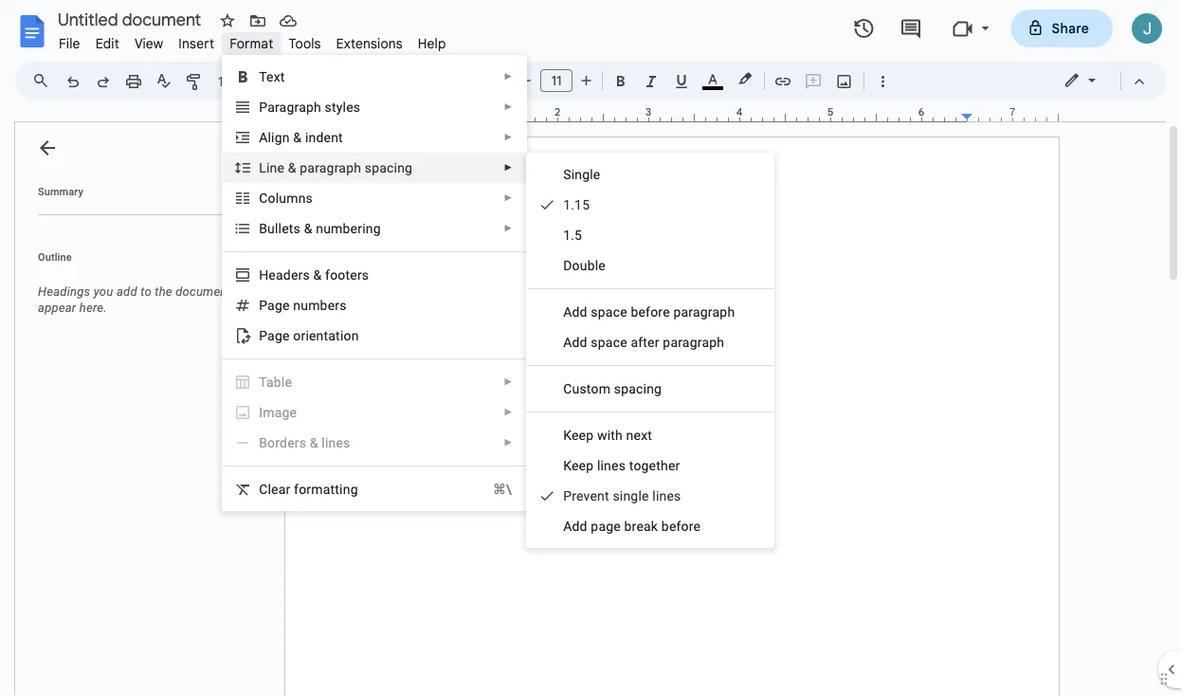 Task type: vqa. For each thing, say whether or not it's contained in the screenshot.


Task type: locate. For each thing, give the bounding box(es) containing it.
Star checkbox
[[214, 8, 241, 34]]

keep up revent
[[564, 458, 594, 473]]

menu bar containing file
[[51, 25, 454, 56]]

extensions
[[336, 35, 403, 52]]

i m age
[[259, 405, 297, 420]]

page
[[591, 518, 621, 534]]

orientation
[[293, 328, 359, 343]]

0 vertical spatial paragraph
[[300, 160, 362, 175]]

► for s & numbering
[[504, 223, 513, 234]]

appear
[[38, 301, 76, 315]]

1 vertical spatial paragraph
[[674, 304, 735, 320]]

format
[[230, 35, 274, 52]]

c
[[564, 381, 572, 396], [259, 481, 268, 497]]

0 vertical spatial a
[[259, 129, 268, 145]]

b left eak
[[625, 518, 632, 534]]

i
[[259, 405, 263, 420]]

&
[[293, 129, 302, 145], [288, 160, 297, 175], [304, 221, 313, 236], [314, 267, 322, 283], [310, 435, 318, 451]]

2 space from the top
[[591, 334, 628, 350]]

summary
[[38, 185, 83, 197]]

clear formatting c element
[[259, 481, 364, 497]]

1 vertical spatial keep
[[564, 458, 594, 473]]

spacing
[[365, 160, 413, 175], [614, 381, 662, 396]]

2 vertical spatial lines
[[653, 488, 681, 504]]

0 horizontal spatial p
[[259, 99, 268, 115]]

single s element
[[564, 166, 607, 182]]

1 vertical spatial lines
[[597, 458, 626, 473]]

keep
[[564, 427, 594, 443], [564, 458, 594, 473]]

space left efore
[[591, 304, 628, 320]]

add up dd
[[564, 304, 588, 320]]

t up single at the bottom right of the page
[[630, 458, 634, 473]]

p down 'zoom' field
[[259, 99, 268, 115]]

colum n s
[[259, 190, 313, 206]]

menu bar
[[51, 25, 454, 56]]

a up ustom
[[564, 334, 572, 350]]

s right bulle
[[294, 221, 301, 236]]

n
[[298, 190, 306, 206], [293, 297, 301, 313], [627, 427, 634, 443]]

0 vertical spatial t
[[289, 221, 294, 236]]

summary heading
[[38, 184, 83, 199]]

application
[[0, 0, 1182, 696]]

4 ► from the top
[[504, 162, 513, 173]]

0 vertical spatial n
[[298, 190, 306, 206]]

a
[[259, 129, 268, 145], [564, 334, 572, 350]]

b up a dd space after paragraph
[[631, 304, 639, 320]]

2 vertical spatial paragraph
[[663, 334, 725, 350]]

0 vertical spatial c
[[564, 381, 572, 396]]

2 horizontal spatial lines
[[653, 488, 681, 504]]

page
[[259, 297, 290, 313], [259, 328, 290, 343]]

ext
[[634, 427, 653, 443]]

add left page
[[564, 518, 588, 534]]

s
[[564, 166, 572, 182]]

1 vertical spatial n
[[293, 297, 301, 313]]

5 ► from the top
[[504, 193, 513, 203]]

b for add space
[[631, 304, 639, 320]]

1 vertical spatial b
[[625, 518, 632, 534]]

1 vertical spatial add
[[564, 518, 588, 534]]

s right colum
[[306, 190, 313, 206]]

page numbers u element
[[259, 297, 352, 313]]

c for ustom
[[564, 381, 572, 396]]

lines up the formatting
[[322, 435, 351, 451]]

spacing up numbering
[[365, 160, 413, 175]]

Menus field
[[24, 67, 65, 94]]

menu
[[222, 55, 528, 511], [527, 153, 775, 548]]

0 vertical spatial spacing
[[365, 160, 413, 175]]

text
[[259, 69, 285, 84]]

b
[[631, 304, 639, 320], [625, 518, 632, 534]]

1 horizontal spatial spacing
[[614, 381, 662, 396]]

& right eaders
[[314, 267, 322, 283]]

1 vertical spatial space
[[591, 334, 628, 350]]

0 vertical spatial s
[[306, 190, 313, 206]]

1 horizontal spatial c
[[564, 381, 572, 396]]

p for aragraph
[[259, 99, 268, 115]]

& for eaders
[[314, 267, 322, 283]]

a dd space after paragraph
[[564, 334, 725, 350]]

2 keep from the top
[[564, 458, 594, 473]]

page down page n u mbers
[[259, 328, 290, 343]]

2 vertical spatial n
[[627, 427, 634, 443]]

3 ► from the top
[[504, 132, 513, 143]]

n for s
[[298, 190, 306, 206]]

1 vertical spatial a
[[564, 334, 572, 350]]

& right bulle
[[304, 221, 313, 236]]

space
[[591, 304, 628, 320], [591, 334, 628, 350]]

borders
[[259, 435, 307, 451]]

t down columns n element
[[289, 221, 294, 236]]

page orientation 3 element
[[259, 328, 365, 343]]

1 vertical spatial page
[[259, 328, 290, 343]]

a up the "l"
[[259, 129, 268, 145]]

6 ► from the top
[[504, 223, 513, 234]]

& right lign at the left of page
[[293, 129, 302, 145]]

l ine & paragraph spacing
[[259, 160, 413, 175]]

left margin image
[[286, 107, 381, 121]]

before
[[662, 518, 701, 534]]

0 horizontal spatial a
[[259, 129, 268, 145]]

headers & footers h element
[[259, 267, 375, 283]]

u
[[301, 297, 308, 313]]

1 horizontal spatial a
[[564, 334, 572, 350]]

s
[[306, 190, 313, 206], [294, 221, 301, 236]]

edit
[[95, 35, 119, 52]]

8 ► from the top
[[504, 407, 513, 418]]

indent
[[305, 129, 343, 145]]

page orientation
[[259, 328, 359, 343]]

paragraph down 'indent'
[[300, 160, 362, 175]]

n left "mbers"
[[293, 297, 301, 313]]

► for age
[[504, 407, 513, 418]]

text s element
[[259, 69, 291, 84]]

1 vertical spatial p
[[564, 488, 572, 504]]

1 vertical spatial t
[[630, 458, 634, 473]]

document outline element
[[15, 122, 273, 696]]

double d element
[[564, 258, 612, 273]]

line & paragraph spacing l element
[[259, 160, 418, 175]]

view
[[135, 35, 163, 52]]

2 add from the top
[[564, 518, 588, 534]]

after
[[631, 334, 660, 350]]

add
[[117, 285, 137, 299]]

extensions menu item
[[329, 32, 410, 55]]

► inside menu item
[[504, 407, 513, 418]]

file
[[59, 35, 80, 52]]

1 vertical spatial c
[[259, 481, 268, 497]]

0 vertical spatial p
[[259, 99, 268, 115]]

0 horizontal spatial c
[[259, 481, 268, 497]]

0 vertical spatial keep
[[564, 427, 594, 443]]

columns n element
[[259, 190, 319, 206]]

1 horizontal spatial t
[[630, 458, 634, 473]]

paragraph
[[300, 160, 362, 175], [674, 304, 735, 320], [663, 334, 725, 350]]

add space after paragraph a element
[[564, 334, 731, 350]]

add
[[564, 304, 588, 320], [564, 518, 588, 534]]

9 ► from the top
[[504, 437, 513, 448]]

t
[[289, 221, 294, 236], [630, 458, 634, 473]]

table menu item
[[223, 367, 527, 397]]

7 ► from the top
[[504, 377, 513, 387]]

n right with at the bottom right of page
[[627, 427, 634, 443]]

page for page n u mbers
[[259, 297, 290, 313]]

paragraph right after
[[663, 334, 725, 350]]

p for revent
[[564, 488, 572, 504]]

mode and view toolbar
[[1050, 62, 1155, 100]]

paragraph styles p element
[[259, 99, 366, 115]]

lines
[[322, 435, 351, 451], [597, 458, 626, 473], [653, 488, 681, 504]]

keep left with at the bottom right of page
[[564, 427, 594, 443]]

menu bar inside menu bar banner
[[51, 25, 454, 56]]

1 horizontal spatial p
[[564, 488, 572, 504]]

d ouble
[[564, 258, 606, 273]]

& right borders
[[310, 435, 318, 451]]

► for l ine & paragraph spacing
[[504, 162, 513, 173]]

insert image image
[[834, 67, 856, 94]]

help
[[418, 35, 446, 52]]

with
[[597, 427, 623, 443]]

► for s
[[504, 193, 513, 203]]

headings you add to the document will appear here.
[[38, 285, 253, 315]]

1 page from the top
[[259, 297, 290, 313]]

1 space from the top
[[591, 304, 628, 320]]

0 horizontal spatial s
[[294, 221, 301, 236]]

paragraph for add space b efore paragraph
[[674, 304, 735, 320]]

page n u mbers
[[259, 297, 347, 313]]

► for a lign & indent
[[504, 132, 513, 143]]

►
[[504, 71, 513, 82], [504, 101, 513, 112], [504, 132, 513, 143], [504, 162, 513, 173], [504, 193, 513, 203], [504, 223, 513, 234], [504, 377, 513, 387], [504, 407, 513, 418], [504, 437, 513, 448]]

menu bar banner
[[0, 0, 1182, 696]]

spacing right ustom
[[614, 381, 662, 396]]

prevent single lines p element
[[564, 488, 687, 504]]

bulle
[[259, 221, 289, 236]]

page left u
[[259, 297, 290, 313]]

paragraph right efore
[[674, 304, 735, 320]]

1 horizontal spatial s
[[306, 190, 313, 206]]

1 keep from the top
[[564, 427, 594, 443]]

lines down ogether
[[653, 488, 681, 504]]

0 horizontal spatial lines
[[322, 435, 351, 451]]

align & indent a element
[[259, 129, 349, 145]]

menu containing s
[[527, 153, 775, 548]]

ouble
[[572, 258, 606, 273]]

2 ► from the top
[[504, 101, 513, 112]]

add for add page b
[[564, 518, 588, 534]]

0 vertical spatial b
[[631, 304, 639, 320]]

outline heading
[[15, 249, 273, 276]]

add space before paragraph b element
[[564, 304, 741, 320]]

& right ine at the top of page
[[288, 160, 297, 175]]

0 horizontal spatial t
[[289, 221, 294, 236]]

space right dd
[[591, 334, 628, 350]]

lines down keep with next n element
[[597, 458, 626, 473]]

1.
[[564, 227, 575, 243]]

1 add from the top
[[564, 304, 588, 320]]

main toolbar
[[56, 0, 898, 393]]

menu item
[[223, 397, 527, 428]]

p down keep lines t ogether
[[564, 488, 572, 504]]

add page b r eak before
[[564, 518, 701, 534]]

borders & lines
[[259, 435, 351, 451]]

h
[[259, 267, 269, 283]]

n up bulle t s & numbering
[[298, 190, 306, 206]]

1 vertical spatial s
[[294, 221, 301, 236]]

p
[[259, 99, 268, 115], [564, 488, 572, 504]]

h eaders & footers
[[259, 267, 369, 283]]

bulle t s & numbering
[[259, 221, 381, 236]]

d
[[564, 258, 572, 273]]

► for p aragraph styles
[[504, 101, 513, 112]]

ingle
[[572, 166, 601, 182]]

add space b efore paragraph
[[564, 304, 735, 320]]

Zoom text field
[[213, 68, 259, 95]]

0 vertical spatial space
[[591, 304, 628, 320]]

0 vertical spatial lines
[[322, 435, 351, 451]]

0 vertical spatial add
[[564, 304, 588, 320]]

0 vertical spatial page
[[259, 297, 290, 313]]

file menu item
[[51, 32, 88, 55]]

Font size text field
[[542, 69, 572, 92]]

2 page from the top
[[259, 328, 290, 343]]



Task type: describe. For each thing, give the bounding box(es) containing it.
age
[[275, 405, 297, 420]]

s for t
[[294, 221, 301, 236]]

keep for keep with
[[564, 427, 594, 443]]

eaders
[[269, 267, 310, 283]]

1.15 1 element
[[564, 197, 596, 212]]

lign
[[268, 129, 290, 145]]

ine
[[266, 160, 285, 175]]

.15
[[571, 197, 590, 212]]

lear
[[268, 481, 291, 497]]

paragraph for a dd space after paragraph
[[663, 334, 725, 350]]

⌘\
[[493, 481, 512, 497]]

menu containing text
[[222, 55, 528, 511]]

Zoom field
[[211, 67, 282, 96]]

keep with n ext
[[564, 427, 653, 443]]

1 ► from the top
[[504, 71, 513, 82]]

a for dd
[[564, 334, 572, 350]]

tools menu item
[[281, 32, 329, 55]]

menu item containing i
[[223, 397, 527, 428]]

& for ine
[[288, 160, 297, 175]]

right margin image
[[963, 107, 1059, 121]]

s ingle
[[564, 166, 601, 182]]

footers
[[325, 267, 369, 283]]

eak
[[637, 518, 658, 534]]

the
[[155, 285, 172, 299]]

1. 5
[[564, 227, 583, 243]]

share button
[[1012, 9, 1114, 47]]

headings
[[38, 285, 90, 299]]

Rename text field
[[51, 8, 212, 30]]

c lear formatting
[[259, 481, 358, 497]]

insert
[[179, 35, 215, 52]]

here.
[[79, 301, 107, 315]]

dd
[[572, 334, 588, 350]]

insert menu item
[[171, 32, 222, 55]]

numbering
[[316, 221, 381, 236]]

bullets & numbering t element
[[259, 221, 387, 236]]

lines inside menu item
[[322, 435, 351, 451]]

table 2 element
[[259, 374, 298, 390]]

n for u
[[293, 297, 301, 313]]

& inside menu item
[[310, 435, 318, 451]]

m
[[263, 405, 275, 420]]

p aragraph styles
[[259, 99, 361, 115]]

to
[[141, 285, 152, 299]]

colum
[[259, 190, 298, 206]]

ustom
[[572, 381, 611, 396]]

keep lines together t element
[[564, 458, 686, 473]]

help menu item
[[410, 32, 454, 55]]

table
[[259, 374, 292, 390]]

will
[[235, 285, 253, 299]]

a for lign
[[259, 129, 268, 145]]

5
[[575, 227, 583, 243]]

ogether
[[634, 458, 681, 473]]

c for lear
[[259, 481, 268, 497]]

revent
[[572, 488, 610, 504]]

image m element
[[259, 405, 303, 420]]

borders & lines menu item
[[223, 428, 527, 458]]

aragraph
[[268, 99, 321, 115]]

keep lines t ogether
[[564, 458, 681, 473]]

page for page orientation
[[259, 328, 290, 343]]

Font size field
[[541, 69, 580, 93]]

p revent single lines
[[564, 488, 681, 504]]

add for add space
[[564, 304, 588, 320]]

add page break before r element
[[564, 518, 707, 534]]

styles
[[325, 99, 361, 115]]

single
[[613, 488, 649, 504]]

c ustom spacing
[[564, 381, 662, 396]]

1 vertical spatial spacing
[[614, 381, 662, 396]]

you
[[94, 285, 113, 299]]

mbers
[[308, 297, 347, 313]]

highlight color image
[[735, 67, 756, 90]]

formatting
[[294, 481, 358, 497]]

► inside the borders & lines menu item
[[504, 437, 513, 448]]

b for add page b
[[625, 518, 632, 534]]

outline
[[38, 251, 72, 263]]

keep with next n element
[[564, 427, 658, 443]]

⌘backslash element
[[470, 480, 512, 499]]

a lign & indent
[[259, 129, 343, 145]]

l
[[259, 160, 266, 175]]

1
[[564, 197, 571, 212]]

s for n
[[306, 190, 313, 206]]

1.5 5 element
[[564, 227, 588, 243]]

view menu item
[[127, 32, 171, 55]]

document
[[176, 285, 231, 299]]

edit menu item
[[88, 32, 127, 55]]

r
[[632, 518, 637, 534]]

0 horizontal spatial spacing
[[365, 160, 413, 175]]

tools
[[289, 35, 321, 52]]

keep for keep lines
[[564, 458, 594, 473]]

► inside table menu item
[[504, 377, 513, 387]]

format menu item
[[222, 32, 281, 55]]

share
[[1052, 20, 1090, 37]]

& for lign
[[293, 129, 302, 145]]

text color image
[[703, 67, 724, 90]]

1 horizontal spatial lines
[[597, 458, 626, 473]]

borders & lines q element
[[259, 435, 356, 451]]

application containing share
[[0, 0, 1182, 696]]

custom spacing c element
[[564, 381, 668, 396]]

efore
[[639, 304, 670, 320]]

1 .15
[[564, 197, 590, 212]]



